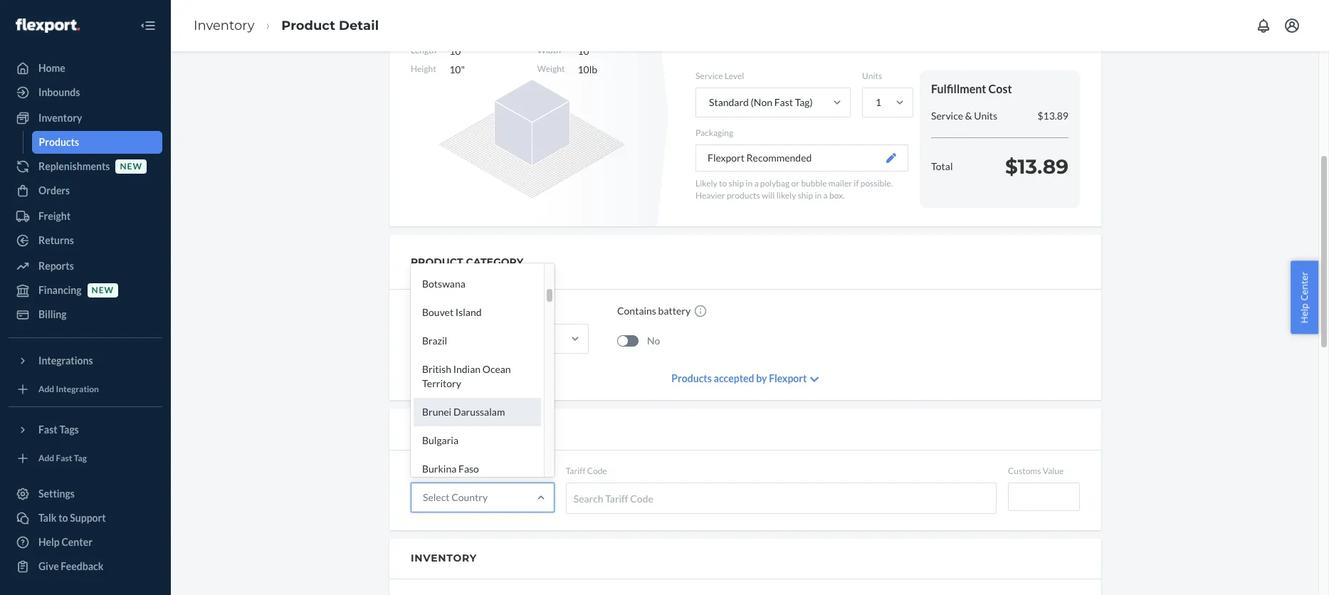 Task type: locate. For each thing, give the bounding box(es) containing it.
0 horizontal spatial units
[[863, 71, 883, 81]]

customs down brunei
[[411, 423, 466, 436]]

fast left tags
[[38, 424, 58, 436]]

standard (non fast tag)
[[709, 96, 813, 108]]

british
[[422, 363, 452, 375]]

inbounds
[[38, 86, 80, 98]]

inventory
[[194, 18, 255, 33], [38, 112, 82, 124], [411, 552, 477, 565]]

customs information
[[411, 423, 551, 436]]

0 vertical spatial ship
[[729, 178, 744, 189]]

0 horizontal spatial to
[[59, 512, 68, 524]]

0 horizontal spatial center
[[62, 536, 93, 548]]

1 vertical spatial in
[[815, 190, 822, 201]]

island
[[456, 306, 482, 318]]

2 vertical spatial inventory
[[411, 552, 477, 565]]

0 vertical spatial help
[[1299, 303, 1312, 324]]

in up products
[[746, 178, 753, 189]]

1 horizontal spatial center
[[1299, 272, 1312, 301]]

add integration link
[[9, 378, 162, 401]]

2 vertical spatial fast
[[56, 453, 72, 464]]

to inside likely to ship in a polybag or bubble mailer if possible. heavier products will likely ship in a box.
[[719, 178, 727, 189]]

0 vertical spatial products
[[39, 136, 79, 148]]

customs
[[411, 423, 466, 436], [1009, 466, 1042, 476]]

0 horizontal spatial customs
[[411, 423, 466, 436]]

contains
[[618, 305, 657, 317]]

flexport recommended button
[[696, 145, 909, 172]]

returns
[[38, 234, 74, 246]]

open notifications image
[[1256, 17, 1273, 34]]

0 vertical spatial country
[[411, 466, 442, 476]]

flexport right by
[[769, 373, 807, 385]]

new
[[120, 161, 142, 172], [92, 285, 114, 296]]

1 horizontal spatial units
[[975, 110, 998, 122]]

in down bubble
[[815, 190, 822, 201]]

heavier
[[696, 190, 725, 201]]

1 vertical spatial inventory link
[[9, 107, 162, 130]]

if
[[854, 178, 859, 189]]

1 vertical spatial customs
[[1009, 466, 1042, 476]]

0 vertical spatial code
[[587, 466, 607, 476]]

1 horizontal spatial in
[[815, 190, 822, 201]]

0 vertical spatial center
[[1299, 272, 1312, 301]]

1 vertical spatial tariff
[[606, 493, 629, 505]]

1 horizontal spatial inventory link
[[194, 18, 255, 33]]

tariff right search
[[606, 493, 629, 505]]

help center
[[1299, 272, 1312, 324], [38, 536, 93, 548]]

flexport down packaging
[[708, 152, 745, 164]]

mailer
[[829, 178, 853, 189]]

1 vertical spatial center
[[62, 536, 93, 548]]

code right search
[[631, 493, 654, 505]]

total
[[932, 160, 953, 172]]

$13.89
[[1038, 110, 1069, 122], [1006, 154, 1069, 179]]

standard
[[709, 96, 749, 108]]

0 vertical spatial customs
[[411, 423, 466, 436]]

product category
[[411, 305, 486, 317]]

1 vertical spatial help center
[[38, 536, 93, 548]]

$13.89 for service & units
[[1038, 110, 1069, 122]]

1 horizontal spatial flexport
[[769, 373, 807, 385]]

faso
[[459, 463, 479, 475]]

product for product detail
[[281, 18, 335, 33]]

1 vertical spatial product
[[411, 305, 446, 317]]

ship up products
[[729, 178, 744, 189]]

1 horizontal spatial a
[[824, 190, 828, 201]]

1 horizontal spatial new
[[120, 161, 142, 172]]

0 vertical spatial units
[[863, 71, 883, 81]]

0 horizontal spatial help
[[38, 536, 60, 548]]

no
[[647, 334, 661, 347]]

to right likely
[[719, 178, 727, 189]]

and
[[454, 249, 472, 261]]

"
[[461, 45, 465, 57], [590, 45, 593, 57], [461, 63, 465, 75]]

units up 1
[[863, 71, 883, 81]]

in
[[746, 178, 753, 189], [815, 190, 822, 201]]

1 vertical spatial code
[[631, 493, 654, 505]]

new down products link
[[120, 161, 142, 172]]

to
[[719, 178, 727, 189], [59, 512, 68, 524]]

0 vertical spatial product
[[281, 18, 335, 33]]

0 vertical spatial help center
[[1299, 272, 1312, 324]]

0 vertical spatial inventory link
[[194, 18, 255, 33]]

0 vertical spatial service
[[696, 71, 723, 81]]

inbounds link
[[9, 81, 162, 104]]

units right &
[[975, 110, 998, 122]]

fast left the tag
[[56, 453, 72, 464]]

1 horizontal spatial help
[[1299, 303, 1312, 324]]

close navigation image
[[140, 17, 157, 34]]

flexport recommended
[[708, 152, 812, 164]]

0 horizontal spatial in
[[746, 178, 753, 189]]

orders
[[38, 184, 70, 197]]

territory
[[422, 378, 461, 390]]

product detail
[[281, 18, 379, 33]]

tariff
[[566, 466, 586, 476], [606, 493, 629, 505]]

products for products
[[39, 136, 79, 148]]

service left &
[[932, 110, 964, 122]]

0 vertical spatial 10 "
[[450, 45, 465, 57]]

length
[[411, 45, 437, 56]]

billing link
[[9, 303, 162, 326]]

contains battery
[[618, 305, 691, 317]]

units
[[863, 71, 883, 81], [975, 110, 998, 122]]

customs for customs value
[[1009, 466, 1042, 476]]

0 horizontal spatial inventory
[[38, 112, 82, 124]]

0 horizontal spatial products
[[39, 136, 79, 148]]

cost
[[989, 82, 1013, 95]]

country down origin
[[452, 492, 488, 504]]

0 horizontal spatial ship
[[729, 178, 744, 189]]

bosnia
[[422, 249, 452, 261]]

add integration
[[38, 384, 99, 395]]

0 horizontal spatial flexport
[[708, 152, 745, 164]]

inventory inside breadcrumbs navigation
[[194, 18, 255, 33]]

0 horizontal spatial code
[[587, 466, 607, 476]]

0 horizontal spatial new
[[92, 285, 114, 296]]

10 "
[[450, 45, 465, 57], [450, 63, 465, 75]]

product
[[281, 18, 335, 33], [411, 305, 446, 317]]

add fast tag link
[[9, 447, 162, 470]]

detail
[[339, 18, 379, 33]]

country
[[411, 466, 442, 476], [452, 492, 488, 504]]

or
[[792, 178, 800, 189]]

0 horizontal spatial inventory link
[[9, 107, 162, 130]]

add down fast tags
[[38, 453, 54, 464]]

ship down bubble
[[798, 190, 814, 201]]

1 horizontal spatial to
[[719, 178, 727, 189]]

add
[[38, 384, 54, 395], [38, 453, 54, 464]]

level
[[725, 71, 745, 81]]

burkina faso
[[422, 463, 479, 475]]

products left accepted
[[672, 373, 712, 385]]

product category
[[411, 256, 524, 269]]

0 vertical spatial $13.89
[[1038, 110, 1069, 122]]

0 vertical spatial a
[[755, 178, 759, 189]]

1 vertical spatial new
[[92, 285, 114, 296]]

0 vertical spatial flexport
[[708, 152, 745, 164]]

1 horizontal spatial code
[[631, 493, 654, 505]]

1 horizontal spatial tariff
[[606, 493, 629, 505]]

code up search
[[587, 466, 607, 476]]

1 horizontal spatial service
[[932, 110, 964, 122]]

to right talk
[[59, 512, 68, 524]]

tags
[[59, 424, 79, 436]]

tariff up search
[[566, 466, 586, 476]]

0 vertical spatial tariff
[[566, 466, 586, 476]]

product inside breadcrumbs navigation
[[281, 18, 335, 33]]

1 vertical spatial service
[[932, 110, 964, 122]]

open account menu image
[[1284, 17, 1301, 34]]

10 " right length
[[450, 45, 465, 57]]

tariff code
[[566, 466, 607, 476]]

flexport logo image
[[16, 18, 80, 33]]

1 vertical spatial 10 "
[[450, 63, 465, 75]]

1 horizontal spatial country
[[452, 492, 488, 504]]

recommended
[[747, 152, 812, 164]]

10 lb
[[578, 63, 598, 75]]

0 horizontal spatial product
[[281, 18, 335, 33]]

1 add from the top
[[38, 384, 54, 395]]

to for likely
[[719, 178, 727, 189]]

1 vertical spatial ship
[[798, 190, 814, 201]]

give feedback
[[38, 561, 104, 573]]

0 vertical spatial in
[[746, 178, 753, 189]]

code
[[587, 466, 607, 476], [631, 493, 654, 505]]

1 vertical spatial fast
[[38, 424, 58, 436]]

product up brazil
[[411, 305, 446, 317]]

1 horizontal spatial customs
[[1009, 466, 1042, 476]]

will
[[762, 190, 775, 201]]

value
[[1043, 466, 1064, 476]]

flexport inside button
[[708, 152, 745, 164]]

1 horizontal spatial product
[[411, 305, 446, 317]]

country left of
[[411, 466, 442, 476]]

reports link
[[9, 255, 162, 278]]

product
[[411, 256, 463, 269]]

10 right height
[[450, 63, 461, 75]]

0 horizontal spatial a
[[755, 178, 759, 189]]

a left box.
[[824, 190, 828, 201]]

1 horizontal spatial inventory
[[194, 18, 255, 33]]

$13.89 for total
[[1006, 154, 1069, 179]]

select
[[423, 492, 450, 504]]

1 vertical spatial to
[[59, 512, 68, 524]]

" up "lb"
[[590, 45, 593, 57]]

products
[[39, 136, 79, 148], [672, 373, 712, 385]]

inventory link inside breadcrumbs navigation
[[194, 18, 255, 33]]

settings
[[38, 488, 75, 500]]

ship
[[729, 178, 744, 189], [798, 190, 814, 201]]

to for talk
[[59, 512, 68, 524]]

add left integration
[[38, 384, 54, 395]]

0 vertical spatial inventory
[[194, 18, 255, 33]]

0 horizontal spatial help center
[[38, 536, 93, 548]]

0 vertical spatial to
[[719, 178, 727, 189]]

customs left value
[[1009, 466, 1042, 476]]

1 horizontal spatial help center
[[1299, 272, 1312, 324]]

product left detail
[[281, 18, 335, 33]]

likely
[[696, 178, 718, 189]]

lb
[[590, 63, 598, 75]]

2 add from the top
[[38, 453, 54, 464]]

0 horizontal spatial service
[[696, 71, 723, 81]]

returns link
[[9, 229, 162, 252]]

select country
[[423, 492, 488, 504]]

1 horizontal spatial products
[[672, 373, 712, 385]]

bouvet island
[[422, 306, 482, 318]]

products up replenishments in the top left of the page
[[39, 136, 79, 148]]

a up products
[[755, 178, 759, 189]]

herzegovina
[[474, 249, 529, 261]]

inventory link
[[194, 18, 255, 33], [9, 107, 162, 130]]

1 vertical spatial a
[[824, 190, 828, 201]]

talk to support
[[38, 512, 106, 524]]

1 10 " from the top
[[450, 45, 465, 57]]

packaging
[[696, 128, 734, 138]]

10 up '10 lb'
[[578, 45, 590, 57]]

1 vertical spatial inventory
[[38, 112, 82, 124]]

10 " right height
[[450, 63, 465, 75]]

fast left tag)
[[775, 96, 793, 108]]

None text field
[[1009, 483, 1080, 511]]

integrations button
[[9, 350, 162, 373]]

1 vertical spatial units
[[975, 110, 998, 122]]

1 vertical spatial products
[[672, 373, 712, 385]]

0 vertical spatial new
[[120, 161, 142, 172]]

0 vertical spatial add
[[38, 384, 54, 395]]

new down reports link
[[92, 285, 114, 296]]

financing
[[38, 284, 82, 296]]

fast tags
[[38, 424, 79, 436]]

1 vertical spatial country
[[452, 492, 488, 504]]

1 vertical spatial $13.89
[[1006, 154, 1069, 179]]

10
[[450, 45, 461, 57], [578, 45, 590, 57], [450, 63, 461, 75], [578, 63, 590, 75]]

1 vertical spatial add
[[38, 453, 54, 464]]

10 right length
[[450, 45, 461, 57]]

flexport
[[708, 152, 745, 164], [769, 373, 807, 385]]

service left level
[[696, 71, 723, 81]]



Task type: describe. For each thing, give the bounding box(es) containing it.
add fast tag
[[38, 453, 87, 464]]

0 vertical spatial fast
[[775, 96, 793, 108]]

indian
[[453, 363, 481, 375]]

products accepted by flexport
[[672, 373, 807, 385]]

10 right weight
[[578, 63, 590, 75]]

search
[[574, 493, 604, 505]]

customs for customs information
[[411, 423, 466, 436]]

battery
[[659, 305, 691, 317]]

products link
[[32, 131, 162, 154]]

give feedback button
[[9, 556, 162, 578]]

category
[[448, 305, 486, 317]]

&
[[966, 110, 973, 122]]

fulfillment cost
[[932, 82, 1013, 95]]

add for add fast tag
[[38, 453, 54, 464]]

breadcrumbs navigation
[[182, 5, 390, 47]]

integration
[[56, 384, 99, 395]]

customs value
[[1009, 466, 1064, 476]]

talk to support link
[[9, 507, 162, 530]]

help inside button
[[1299, 303, 1312, 324]]

1 horizontal spatial ship
[[798, 190, 814, 201]]

weight
[[538, 63, 565, 74]]

give
[[38, 561, 59, 573]]

botswana
[[422, 278, 466, 290]]

brunei
[[422, 406, 452, 418]]

height
[[411, 63, 436, 74]]

1 vertical spatial help
[[38, 536, 60, 548]]

center inside button
[[1299, 272, 1312, 301]]

2 10 " from the top
[[450, 63, 465, 75]]

support
[[70, 512, 106, 524]]

products for products accepted by flexport
[[672, 373, 712, 385]]

width
[[538, 45, 561, 56]]

0 horizontal spatial country
[[411, 466, 442, 476]]

ocean
[[483, 363, 511, 375]]

help center inside help center link
[[38, 536, 93, 548]]

integrations
[[38, 355, 93, 367]]

help center inside help center button
[[1299, 272, 1312, 324]]

search tariff code
[[574, 493, 654, 505]]

help center button
[[1292, 261, 1319, 334]]

burkina
[[422, 463, 457, 475]]

freight link
[[9, 205, 162, 228]]

(non
[[751, 96, 773, 108]]

help center link
[[9, 531, 162, 554]]

origin
[[455, 466, 479, 476]]

" right height
[[461, 63, 465, 75]]

talk
[[38, 512, 57, 524]]

10 " height
[[411, 45, 593, 74]]

fulfillment
[[932, 82, 987, 95]]

pen image
[[887, 153, 897, 163]]

feedback
[[61, 561, 104, 573]]

box.
[[830, 190, 845, 201]]

product for product category
[[411, 305, 446, 317]]

" inside 10 " height
[[590, 45, 593, 57]]

brunei darussalam
[[422, 406, 505, 418]]

new for financing
[[92, 285, 114, 296]]

fast tags button
[[9, 419, 162, 442]]

0 horizontal spatial tariff
[[566, 466, 586, 476]]

10 inside 10 " height
[[578, 45, 590, 57]]

brazil
[[422, 335, 447, 347]]

2 horizontal spatial inventory
[[411, 552, 477, 565]]

bulgaria
[[422, 435, 459, 447]]

freight
[[38, 210, 71, 222]]

likely to ship in a polybag or bubble mailer if possible. heavier products will likely ship in a box.
[[696, 178, 893, 201]]

settings link
[[9, 483, 162, 506]]

1 vertical spatial flexport
[[769, 373, 807, 385]]

billing
[[38, 308, 67, 321]]

" right length
[[461, 45, 465, 57]]

of
[[444, 466, 453, 476]]

chevron down image
[[811, 375, 820, 385]]

1
[[876, 96, 882, 108]]

possible.
[[861, 178, 893, 189]]

darussalam
[[454, 406, 505, 418]]

bosnia and herzegovina
[[422, 249, 529, 261]]

add for add integration
[[38, 384, 54, 395]]

polybag
[[761, 178, 790, 189]]

service level
[[696, 71, 745, 81]]

bouvet
[[422, 306, 454, 318]]

bubble
[[802, 178, 827, 189]]

likely
[[777, 190, 797, 201]]

new for replenishments
[[120, 161, 142, 172]]

fast inside dropdown button
[[38, 424, 58, 436]]

home
[[38, 62, 65, 74]]

accepted
[[714, 373, 755, 385]]

service for service level
[[696, 71, 723, 81]]

products
[[727, 190, 760, 201]]

service for service & units
[[932, 110, 964, 122]]

home link
[[9, 57, 162, 80]]

british indian ocean territory
[[422, 363, 511, 390]]

country of origin
[[411, 466, 479, 476]]



Task type: vqa. For each thing, say whether or not it's contained in the screenshot.
'Integration'
yes



